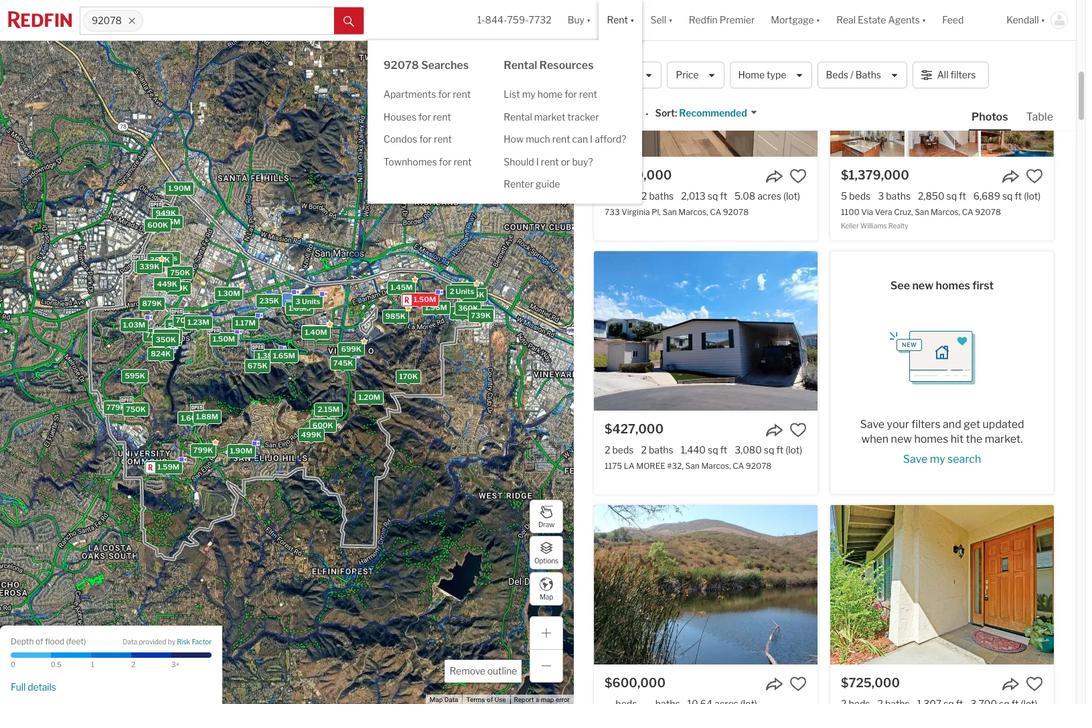 Task type: vqa. For each thing, say whether or not it's contained in the screenshot.
585K
yes



Task type: describe. For each thing, give the bounding box(es) containing it.
ca down 3,080
[[733, 461, 744, 471]]

provided
[[139, 638, 167, 646]]

5 beds
[[841, 190, 871, 202]]

▾ for kendall ▾
[[1041, 14, 1046, 26]]

0 horizontal spatial san
[[663, 207, 677, 217]]

should i rent or buy? link
[[488, 150, 643, 173]]

1.40m
[[305, 328, 327, 337]]

baths for $427,000
[[649, 444, 674, 456]]

beds
[[826, 69, 849, 81]]

$600,000
[[605, 676, 666, 690]]

1,440
[[681, 444, 706, 456]]

(lot) for $427,000
[[786, 444, 803, 456]]

$427,000
[[605, 422, 664, 436]]

1.38m
[[257, 351, 279, 360]]

449k
[[157, 279, 177, 289]]

mortgage
[[771, 14, 814, 26]]

2,013
[[682, 190, 706, 202]]

updated
[[983, 418, 1025, 431]]

1.30m
[[218, 289, 240, 298]]

depth of flood ( feet )
[[11, 636, 86, 646]]

terms of use link
[[467, 696, 506, 704]]

my for search
[[930, 453, 946, 465]]

1.17m
[[235, 318, 255, 328]]

1 vertical spatial 600k
[[312, 420, 333, 430]]

2 beds
[[605, 444, 634, 456]]

10
[[463, 307, 472, 317]]

photo of 1175 la moree #32, san marcos, ca 92078 image
[[594, 251, 818, 411]]

of for depth
[[35, 636, 43, 646]]

map
[[541, 696, 554, 704]]

0 horizontal spatial 600k
[[147, 220, 168, 230]]

feed
[[943, 14, 964, 26]]

1 horizontal spatial 3
[[295, 297, 300, 306]]

sq for $1,379,000
[[947, 190, 957, 202]]

buy ▾
[[568, 14, 591, 26]]

rent for condos for rent
[[434, 133, 452, 145]]

photo of 1110 la casa ln, san marcos, ca 92078 image
[[831, 505, 1055, 665]]

0 vertical spatial homes
[[936, 279, 971, 292]]

5.08 acres (lot)
[[735, 190, 801, 202]]

san for 1100 via vera cruz, san marcos, ca 92078 keller williams realty
[[915, 207, 930, 217]]

rent for townhomes for rent
[[454, 156, 472, 167]]

2 baths for $1,150,000
[[642, 190, 674, 202]]

92078 searches
[[384, 59, 469, 72]]

filters inside save your filters and get updated when new homes hit the market.
[[912, 418, 941, 431]]

▾ for rent ▾
[[630, 14, 635, 26]]

market
[[534, 111, 566, 122]]

save your filters and get updated when new homes hit the market.
[[860, 418, 1025, 445]]

home
[[538, 88, 563, 100]]

should
[[504, 156, 534, 167]]

for for condos for rent
[[420, 133, 432, 145]]

1.59m
[[157, 463, 179, 472]]

1
[[91, 661, 94, 669]]

remove outline
[[450, 665, 517, 677]]

for for houses for rent
[[419, 111, 431, 122]]

renter guide link
[[488, 173, 643, 195]]

sq for $1,150,000
[[708, 190, 718, 202]]

redfin premier button
[[681, 0, 763, 40]]

save my search
[[904, 453, 982, 465]]

photo of 1100 via vera cruz, san marcos, ca 92078 image
[[831, 0, 1055, 157]]

list my home for rent
[[504, 88, 598, 100]]

options button
[[530, 536, 563, 569]]

see
[[891, 279, 910, 292]]

rent for how much rent can i afford?
[[553, 133, 571, 145]]

265k
[[454, 284, 473, 293]]

photo of 733 virginia pl, san marcos, ca 92078 image
[[594, 0, 818, 157]]

rent for should i rent or buy?
[[541, 156, 559, 167]]

units up the 360k
[[456, 287, 474, 296]]

1.05m
[[288, 303, 311, 313]]

92078 inside dialog
[[384, 59, 419, 72]]

2 up virginia in the right of the page
[[642, 190, 647, 202]]

92078 inside 1100 via vera cruz, san marcos, ca 92078 keller williams realty
[[976, 207, 1002, 217]]

i inside "link"
[[536, 156, 539, 167]]

map for map
[[540, 593, 553, 601]]

350k down 599k
[[159, 331, 179, 340]]

sq for $427,000
[[708, 444, 719, 456]]

759-
[[507, 14, 529, 26]]

market
[[977, 58, 1014, 71]]

1100 via vera cruz, san marcos, ca 92078 keller williams realty
[[841, 207, 1002, 230]]

1.03m
[[123, 320, 145, 330]]

baths
[[856, 69, 882, 81]]

favorite button checkbox for $1,150,000
[[790, 167, 807, 185]]

virginia
[[622, 207, 650, 217]]

marcos, down 2,013
[[679, 207, 709, 217]]

1100
[[841, 207, 860, 217]]

6
[[137, 262, 142, 271]]

ft for $1,150,000
[[720, 190, 728, 202]]

photos button
[[969, 110, 1024, 131]]

full
[[11, 681, 26, 693]]

•
[[646, 108, 649, 120]]

▾ for mortgage ▾
[[816, 14, 821, 26]]

baths for $1,150,000
[[649, 190, 674, 202]]

5.08
[[735, 190, 756, 202]]

market insights
[[977, 58, 1057, 71]]

a
[[536, 696, 539, 704]]

(lot) for $1,379,000
[[1024, 190, 1041, 202]]

photo of s twin oaks valley rd, san marcos, ca 92078 image
[[594, 505, 818, 665]]

home type
[[739, 69, 787, 81]]

remove
[[450, 665, 486, 677]]

rental market tracker link
[[488, 106, 643, 128]]

▾ inside dropdown button
[[922, 14, 927, 26]]

moree
[[637, 461, 666, 471]]

/
[[851, 69, 854, 81]]

new inside save your filters and get updated when new homes hit the market.
[[891, 433, 912, 445]]

2,013 sq ft
[[682, 190, 728, 202]]

san for 1175 la moree #32, san marcos, ca 92078
[[686, 461, 700, 471]]

0 vertical spatial 3
[[878, 190, 884, 202]]

baths for $1,379,000
[[886, 190, 911, 202]]

844-
[[485, 14, 507, 26]]

1 horizontal spatial 1.50m
[[414, 295, 436, 304]]

real estate agents ▾
[[837, 14, 927, 26]]

369k
[[150, 255, 170, 264]]

:
[[675, 107, 677, 119]]

afford?
[[595, 133, 627, 145]]

ft for $427,000
[[721, 444, 728, 456]]

350k up 824k
[[155, 335, 176, 344]]

renter
[[504, 178, 534, 190]]

92078 down 5.08
[[723, 207, 749, 217]]

1175 la moree #32, san marcos, ca 92078
[[605, 461, 772, 471]]

and
[[943, 418, 962, 431]]

favorite button image for $427,000
[[790, 421, 807, 439]]

hit
[[951, 433, 964, 445]]

(
[[66, 636, 68, 646]]

units up 449k
[[159, 253, 177, 263]]

save for save your filters and get updated when new homes hit the market.
[[860, 418, 885, 431]]

0 vertical spatial data
[[123, 638, 138, 646]]

for left 'sale'
[[727, 54, 747, 72]]

feet
[[68, 636, 84, 646]]

marcos, for 1175 la moree #32, san marcos, ca 92078
[[702, 461, 731, 471]]

dialog containing 92078
[[368, 40, 643, 203]]

a favorited home image
[[876, 310, 1010, 401]]

499k
[[301, 430, 321, 440]]

market insights link
[[977, 44, 1057, 73]]

map data button
[[430, 695, 459, 704]]

the
[[966, 433, 983, 445]]

1 horizontal spatial search
[[948, 453, 982, 465]]

map data
[[430, 696, 459, 704]]

1.65m
[[273, 351, 295, 360]]

units right —
[[302, 297, 320, 306]]

2.15m
[[318, 404, 339, 414]]

rental for rental resources
[[504, 59, 537, 72]]

#32,
[[668, 461, 684, 471]]

2 right 1
[[131, 661, 135, 669]]

ft right 3,080
[[777, 444, 784, 456]]

824k
[[151, 349, 171, 359]]

92078,
[[594, 54, 646, 72]]

condos for rent
[[384, 133, 452, 145]]

submit search image
[[344, 16, 354, 27]]



Task type: locate. For each thing, give the bounding box(es) containing it.
92078 up apartments
[[384, 59, 419, 72]]

for down condos for rent link
[[439, 156, 452, 167]]

0 horizontal spatial my
[[522, 88, 536, 100]]

rental resources
[[504, 59, 594, 72]]

599k
[[168, 321, 188, 330]]

0 vertical spatial new
[[913, 279, 934, 292]]

1 vertical spatial data
[[445, 696, 459, 704]]

baths up pl,
[[649, 190, 674, 202]]

favorite button image for $1,150,000
[[790, 167, 807, 185]]

agents
[[889, 14, 920, 26]]

2 horizontal spatial san
[[915, 207, 930, 217]]

premier
[[720, 14, 755, 26]]

▾ for sell ▾
[[669, 14, 673, 26]]

1 favorite button checkbox from the left
[[790, 675, 807, 693]]

save for save search
[[496, 60, 518, 72]]

my right list
[[522, 88, 536, 100]]

1.45m
[[390, 283, 413, 292]]

favorite button checkbox
[[790, 167, 807, 185], [1026, 167, 1044, 185], [790, 421, 807, 439]]

or
[[561, 156, 570, 167]]

table button
[[1024, 110, 1057, 129]]

save up when
[[860, 418, 885, 431]]

price button
[[668, 62, 725, 88]]

townhomes for rent link
[[368, 150, 488, 173]]

0 vertical spatial my
[[522, 88, 536, 100]]

2 inside the map region
[[449, 287, 454, 296]]

2 favorite button checkbox from the left
[[1026, 675, 1044, 693]]

2 up 1175
[[605, 444, 611, 456]]

baths up the cruz,
[[886, 190, 911, 202]]

1.60m
[[181, 413, 203, 423]]

0 horizontal spatial map
[[430, 696, 443, 704]]

ca down 2,013 sq ft
[[710, 207, 722, 217]]

see new homes first
[[891, 279, 994, 292]]

error
[[556, 696, 570, 704]]

map region
[[0, 0, 713, 704]]

baths up moree
[[649, 444, 674, 456]]

favorite button checkbox for $427,000
[[790, 421, 807, 439]]

rent inside "link"
[[541, 156, 559, 167]]

estate
[[858, 14, 887, 26]]

1 vertical spatial map
[[430, 696, 443, 704]]

595k
[[125, 371, 145, 381]]

save inside save your filters and get updated when new homes hit the market.
[[860, 418, 885, 431]]

favorite button checkbox up 3,080 sq ft (lot)
[[790, 421, 807, 439]]

feed button
[[935, 0, 999, 40]]

beds for $427,000
[[613, 444, 634, 456]]

rental for rental market tracker
[[504, 111, 532, 122]]

search inside button
[[520, 60, 549, 72]]

of left use on the bottom of the page
[[487, 696, 493, 704]]

rent
[[453, 88, 471, 100], [579, 88, 598, 100], [433, 111, 451, 122], [434, 133, 452, 145], [553, 133, 571, 145], [454, 156, 472, 167], [541, 156, 559, 167]]

my down save your filters and get updated when new homes hit the market.
[[930, 453, 946, 465]]

beds
[[850, 190, 871, 202], [613, 444, 634, 456]]

ft for $1,379,000
[[959, 190, 967, 202]]

when
[[862, 433, 889, 445]]

▾ right "rent"
[[630, 14, 635, 26]]

rent for houses for rent
[[433, 111, 451, 122]]

0 horizontal spatial i
[[536, 156, 539, 167]]

3 right —
[[295, 297, 300, 306]]

favorite button checkbox up 6,689 sq ft (lot)
[[1026, 167, 1044, 185]]

1 horizontal spatial map
[[540, 593, 553, 601]]

0 vertical spatial 2 baths
[[642, 190, 674, 202]]

your
[[887, 418, 910, 431]]

2 horizontal spatial save
[[904, 453, 928, 465]]

use
[[495, 696, 506, 704]]

rent left the or at the right
[[541, 156, 559, 167]]

favorite button checkbox for $1,379,000
[[1026, 167, 1044, 185]]

1 vertical spatial 750k
[[126, 405, 146, 414]]

homes
[[674, 54, 723, 72]]

1 vertical spatial 1.90m
[[230, 446, 252, 455]]

2 baths
[[642, 190, 674, 202], [641, 444, 674, 456]]

favorite button image for $725,000
[[1026, 675, 1044, 693]]

redfin premier
[[689, 14, 755, 26]]

1 horizontal spatial i
[[590, 133, 593, 145]]

sq right the 1,440
[[708, 444, 719, 456]]

data inside button
[[445, 696, 459, 704]]

299k
[[156, 331, 176, 340]]

for for apartments for rent
[[438, 88, 451, 100]]

remove outline button
[[445, 660, 522, 683]]

via
[[862, 207, 874, 217]]

1 ▾ from the left
[[587, 14, 591, 26]]

all
[[938, 69, 949, 81]]

for up houses for rent link
[[438, 88, 451, 100]]

rental up list
[[504, 59, 537, 72]]

save for save my search
[[904, 453, 928, 465]]

1 horizontal spatial beds
[[850, 190, 871, 202]]

1.96m
[[425, 303, 447, 312]]

1.29m
[[305, 327, 327, 336]]

sq right 6,689
[[1003, 190, 1013, 202]]

i right 'can'
[[590, 133, 593, 145]]

renter guide
[[504, 178, 560, 190]]

3 baths
[[878, 190, 911, 202]]

3 ▾ from the left
[[669, 14, 673, 26]]

save down save your filters and get updated when new homes hit the market.
[[904, 453, 928, 465]]

92078 down 3,080 sq ft (lot)
[[746, 461, 772, 471]]

my
[[522, 88, 536, 100], [930, 453, 946, 465]]

get
[[964, 418, 981, 431]]

1 horizontal spatial 3 units
[[295, 297, 320, 306]]

1 horizontal spatial data
[[445, 696, 459, 704]]

0 horizontal spatial 1.50m
[[213, 335, 235, 344]]

3 units up 449k
[[152, 253, 177, 263]]

0 horizontal spatial new
[[891, 433, 912, 445]]

0 horizontal spatial data
[[123, 638, 138, 646]]

rent down houses for rent link
[[434, 133, 452, 145]]

new right "see"
[[913, 279, 934, 292]]

townhomes for rent
[[384, 156, 472, 167]]

0 horizontal spatial of
[[35, 636, 43, 646]]

1 vertical spatial new
[[891, 433, 912, 445]]

rent
[[607, 14, 628, 26]]

beds up la
[[613, 444, 634, 456]]

2 baths up moree
[[641, 444, 674, 456]]

1.90m right the 799k
[[230, 446, 252, 455]]

for for townhomes for rent
[[439, 156, 452, 167]]

1 horizontal spatial of
[[487, 696, 493, 704]]

homes left first
[[936, 279, 971, 292]]

585k
[[464, 290, 484, 299]]

full details
[[11, 681, 56, 693]]

1.90m up 949k
[[168, 183, 190, 193]]

0 horizontal spatial favorite button checkbox
[[790, 675, 807, 693]]

2 baths up pl,
[[642, 190, 674, 202]]

1-844-759-7732
[[478, 14, 552, 26]]

sq right 3,080
[[764, 444, 775, 456]]

acres
[[758, 190, 782, 202]]

739k
[[471, 311, 491, 321]]

1175
[[605, 461, 623, 471]]

10 units
[[463, 307, 492, 317]]

0 horizontal spatial 3
[[152, 253, 157, 263]]

price
[[676, 69, 699, 81]]

(lot) right 6,689
[[1024, 190, 1041, 202]]

▾ for buy ▾
[[587, 14, 591, 26]]

1 horizontal spatial 750k
[[170, 268, 190, 278]]

2,850
[[919, 190, 945, 202]]

600k down 949k
[[147, 220, 168, 230]]

▾ right buy
[[587, 14, 591, 26]]

3 units right —
[[295, 297, 320, 306]]

985k
[[385, 311, 406, 321]]

condos
[[384, 133, 418, 145]]

5 ▾ from the left
[[922, 14, 927, 26]]

kendall
[[1007, 14, 1039, 26]]

map button
[[530, 572, 563, 606]]

san
[[663, 207, 677, 217], [915, 207, 930, 217], [686, 461, 700, 471]]

san right pl,
[[663, 207, 677, 217]]

2 vertical spatial 3
[[295, 297, 300, 306]]

0 vertical spatial rental
[[504, 59, 537, 72]]

favorite button image for $1,379,000
[[1026, 167, 1044, 185]]

san inside 1100 via vera cruz, san marcos, ca 92078 keller williams realty
[[915, 207, 930, 217]]

600k up 499k
[[312, 420, 333, 430]]

1 vertical spatial 1.50m
[[213, 335, 235, 344]]

sq right 2,013
[[708, 190, 718, 202]]

0 vertical spatial 750k
[[170, 268, 190, 278]]

sell ▾ button
[[643, 0, 681, 40]]

0 vertical spatial beds
[[850, 190, 871, 202]]

apartments
[[384, 88, 436, 100]]

rental up how
[[504, 111, 532, 122]]

92078
[[92, 15, 122, 26], [384, 59, 419, 72], [723, 207, 749, 217], [976, 207, 1002, 217], [746, 461, 772, 471]]

0 vertical spatial search
[[520, 60, 549, 72]]

mortgage ▾
[[771, 14, 821, 26]]

$1,150,000
[[605, 168, 672, 182]]

filters inside "button"
[[951, 69, 976, 81]]

homes up save my search
[[915, 433, 949, 445]]

rent down "apartments for rent" link
[[433, 111, 451, 122]]

1.50m
[[414, 295, 436, 304], [213, 335, 235, 344]]

filters right 'all'
[[951, 69, 976, 81]]

favorite button checkbox up 5.08 acres (lot) on the right top of page
[[790, 167, 807, 185]]

725k
[[146, 330, 165, 340]]

0 vertical spatial of
[[35, 636, 43, 646]]

ca
[[649, 54, 671, 72], [710, 207, 722, 217], [963, 207, 974, 217], [733, 461, 744, 471]]

pl,
[[652, 207, 661, 217]]

750k up 319k
[[170, 268, 190, 278]]

0 vertical spatial 1.90m
[[168, 183, 190, 193]]

risk factor link
[[177, 638, 212, 647]]

1 vertical spatial save
[[860, 418, 885, 431]]

rent for apartments for rent
[[453, 88, 471, 100]]

1 vertical spatial 3 units
[[295, 297, 320, 306]]

of for terms
[[487, 696, 493, 704]]

ft left 6,689
[[959, 190, 967, 202]]

355k
[[156, 331, 176, 340], [158, 334, 179, 344]]

for down "apartments for rent" link
[[419, 111, 431, 122]]

data left provided
[[123, 638, 138, 646]]

new down your
[[891, 433, 912, 445]]

0 horizontal spatial filters
[[912, 418, 941, 431]]

▾ right kendall
[[1041, 14, 1046, 26]]

0 horizontal spatial beds
[[613, 444, 634, 456]]

marcos, for 1100 via vera cruz, san marcos, ca 92078 keller williams realty
[[931, 207, 961, 217]]

0
[[11, 661, 15, 669]]

1 horizontal spatial san
[[686, 461, 700, 471]]

2 vertical spatial save
[[904, 453, 928, 465]]

marcos, down 1,440 sq ft
[[702, 461, 731, 471]]

0 vertical spatial 1.50m
[[414, 295, 436, 304]]

▾ right mortgage
[[816, 14, 821, 26]]

3 up vera
[[878, 190, 884, 202]]

ft left 3,080
[[721, 444, 728, 456]]

0 horizontal spatial 750k
[[126, 405, 146, 414]]

homes inside save your filters and get updated when new homes hit the market.
[[915, 433, 949, 445]]

units right 10 on the left top of the page
[[473, 307, 492, 317]]

2 up moree
[[641, 444, 647, 456]]

(lot) right 3,080
[[786, 444, 803, 456]]

favorite button checkbox
[[790, 675, 807, 693], [1026, 675, 1044, 693]]

realty
[[889, 222, 909, 230]]

1 horizontal spatial save
[[860, 418, 885, 431]]

search up home
[[520, 60, 549, 72]]

1 vertical spatial my
[[930, 453, 946, 465]]

search down hit
[[948, 453, 982, 465]]

rent down "searches" on the top left of page
[[453, 88, 471, 100]]

0 vertical spatial 3 units
[[152, 253, 177, 263]]

2 left 585k at the left
[[449, 287, 454, 296]]

resources
[[540, 59, 594, 72]]

townhomes
[[384, 156, 437, 167]]

houses
[[384, 111, 417, 122]]

1.50m down 1.30m
[[213, 335, 235, 344]]

949k
[[155, 209, 176, 218]]

1 vertical spatial filters
[[912, 418, 941, 431]]

save search
[[496, 60, 549, 72]]

1 horizontal spatial favorite button checkbox
[[1026, 675, 1044, 693]]

1 horizontal spatial my
[[930, 453, 946, 465]]

marcos, down 2,850 sq ft on the top
[[931, 207, 961, 217]]

rent up 80
[[579, 88, 598, 100]]

▾ right sell
[[669, 14, 673, 26]]

list
[[504, 88, 520, 100]]

sq right 2,850
[[947, 190, 957, 202]]

can
[[573, 133, 588, 145]]

1 vertical spatial rental
[[504, 111, 532, 122]]

0 horizontal spatial 3 units
[[152, 253, 177, 263]]

map for map data
[[430, 696, 443, 704]]

for sale image
[[640, 71, 654, 79]]

rent down condos for rent link
[[454, 156, 472, 167]]

favorite button image
[[790, 167, 807, 185], [1026, 167, 1044, 185], [790, 421, 807, 439], [790, 675, 807, 693], [1026, 675, 1044, 693]]

1 vertical spatial search
[[948, 453, 982, 465]]

1 vertical spatial 3
[[152, 253, 157, 263]]

2 baths for $427,000
[[641, 444, 674, 456]]

rental market tracker
[[504, 111, 599, 122]]

0 horizontal spatial 1.90m
[[168, 183, 190, 193]]

cruz,
[[895, 207, 914, 217]]

san right the cruz,
[[915, 207, 930, 217]]

1,440 sq ft
[[681, 444, 728, 456]]

i right should
[[536, 156, 539, 167]]

san down the 1,440
[[686, 461, 700, 471]]

favorite button checkbox for $725,000
[[1026, 675, 1044, 693]]

how
[[504, 133, 524, 145]]

ca left price
[[649, 54, 671, 72]]

1.50m left 2 units
[[414, 295, 436, 304]]

235k
[[259, 296, 279, 306]]

1 horizontal spatial filters
[[951, 69, 976, 81]]

for down houses for rent link
[[420, 133, 432, 145]]

save inside save search button
[[496, 60, 518, 72]]

sell ▾ button
[[651, 0, 673, 40]]

ca down 2,850 sq ft on the top
[[963, 207, 974, 217]]

map left terms
[[430, 696, 443, 704]]

0 vertical spatial save
[[496, 60, 518, 72]]

dialog
[[368, 40, 643, 203]]

1 horizontal spatial 1.90m
[[230, 446, 252, 455]]

0 vertical spatial 600k
[[147, 220, 168, 230]]

2 rental from the top
[[504, 111, 532, 122]]

filters left the and
[[912, 418, 941, 431]]

recommended button
[[677, 107, 758, 120]]

360k
[[458, 304, 478, 313]]

0 horizontal spatial search
[[520, 60, 549, 72]]

2 ▾ from the left
[[630, 14, 635, 26]]

1 vertical spatial 2 baths
[[641, 444, 674, 456]]

data left terms
[[445, 696, 459, 704]]

2 horizontal spatial 3
[[878, 190, 884, 202]]

save search button
[[485, 54, 561, 77]]

4 ▾ from the left
[[816, 14, 821, 26]]

google image
[[3, 687, 48, 704]]

favorite button checkbox for $600,000
[[790, 675, 807, 693]]

type
[[767, 69, 787, 81]]

ft right 6,689
[[1015, 190, 1022, 202]]

marcos, inside 1100 via vera cruz, san marcos, ca 92078 keller williams realty
[[931, 207, 961, 217]]

1 rental from the top
[[504, 59, 537, 72]]

1 horizontal spatial new
[[913, 279, 934, 292]]

1 horizontal spatial 600k
[[312, 420, 333, 430]]

photos
[[972, 111, 1009, 123]]

ft
[[720, 190, 728, 202], [959, 190, 967, 202], [1015, 190, 1022, 202], [721, 444, 728, 456], [777, 444, 784, 456]]

ca inside 1100 via vera cruz, san marcos, ca 92078 keller williams realty
[[963, 207, 974, 217]]

remove 92078 image
[[128, 17, 136, 25]]

92078 left remove 92078 "image"
[[92, 15, 122, 26]]

beds for $1,379,000
[[850, 190, 871, 202]]

by
[[168, 638, 176, 646]]

save up list
[[496, 60, 518, 72]]

favorite button image for $600,000
[[790, 675, 807, 693]]

6 ▾ from the left
[[1041, 14, 1046, 26]]

0 vertical spatial map
[[540, 593, 553, 601]]

0 vertical spatial i
[[590, 133, 593, 145]]

all filters button
[[913, 62, 989, 88]]

my for home
[[522, 88, 536, 100]]

▾ right agents
[[922, 14, 927, 26]]

1 vertical spatial of
[[487, 696, 493, 704]]

0 horizontal spatial save
[[496, 60, 518, 72]]

None search field
[[143, 7, 334, 34]]

1 vertical spatial beds
[[613, 444, 634, 456]]

units right 6
[[143, 262, 162, 271]]

of left flood
[[35, 636, 43, 646]]

0 vertical spatial filters
[[951, 69, 976, 81]]

ft left 5.08
[[720, 190, 728, 202]]

1 vertical spatial homes
[[915, 433, 949, 445]]

map down options
[[540, 593, 553, 601]]

427k
[[453, 308, 472, 317]]

buy ▾ button
[[560, 0, 599, 40]]

for right home
[[565, 88, 577, 100]]

(lot) right acres
[[784, 190, 801, 202]]

1 vertical spatial i
[[536, 156, 539, 167]]

sort :
[[656, 107, 677, 119]]



